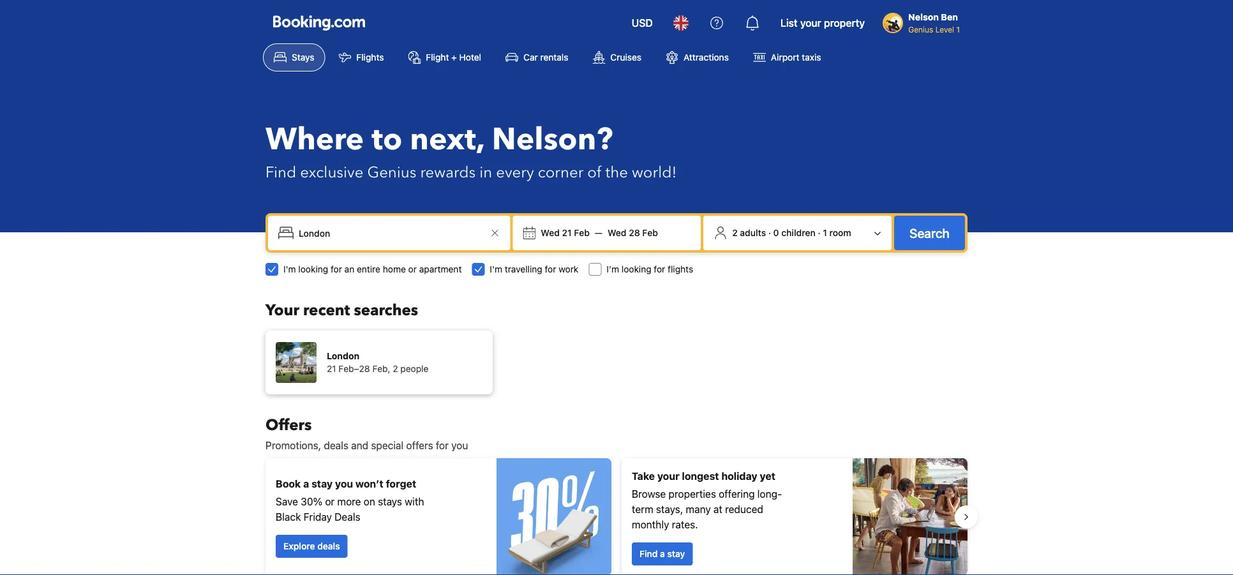 Task type: vqa. For each thing, say whether or not it's contained in the screenshot.
the Ben
yes



Task type: locate. For each thing, give the bounding box(es) containing it.
looking for i'm
[[298, 264, 328, 275]]

i'm left travelling
[[490, 264, 503, 275]]

21
[[562, 228, 572, 238], [327, 364, 336, 374]]

0 horizontal spatial your
[[658, 470, 680, 482]]

1 horizontal spatial 2
[[733, 228, 738, 238]]

1 horizontal spatial or
[[408, 264, 417, 275]]

1 vertical spatial you
[[335, 478, 353, 490]]

1 horizontal spatial i'm
[[490, 264, 503, 275]]

ben
[[942, 12, 958, 22]]

a down monthly
[[660, 549, 665, 559]]

0 horizontal spatial feb
[[574, 228, 590, 238]]

genius down nelson
[[909, 25, 934, 34]]

deals left and
[[324, 440, 349, 452]]

1 wed from the left
[[541, 228, 560, 238]]

you up more
[[335, 478, 353, 490]]

0 vertical spatial 1
[[957, 25, 960, 34]]

1 inside button
[[823, 228, 828, 238]]

for left flights
[[654, 264, 666, 275]]

stay for find
[[668, 549, 685, 559]]

2 i'm from the left
[[490, 264, 503, 275]]

feb right 28
[[643, 228, 658, 238]]

stay down rates.
[[668, 549, 685, 559]]

properties
[[669, 488, 716, 500]]

0 vertical spatial 21
[[562, 228, 572, 238]]

wed up i'm travelling for work
[[541, 228, 560, 238]]

your inside take your longest holiday yet browse properties offering long- term stays, many at reduced monthly rates.
[[658, 470, 680, 482]]

0 horizontal spatial stay
[[312, 478, 333, 490]]

your right list
[[801, 17, 822, 29]]

to
[[372, 119, 403, 161]]

0 vertical spatial you
[[452, 440, 468, 452]]

a right book
[[303, 478, 309, 490]]

0 vertical spatial find
[[266, 162, 296, 183]]

airport taxis link
[[743, 43, 832, 72]]

explore
[[284, 541, 315, 552]]

london
[[327, 351, 360, 361]]

nelson
[[909, 12, 939, 22]]

deals inside offers promotions, deals and special offers for you
[[324, 440, 349, 452]]

a inside book a stay you won't forget save 30% or more on stays with black friday deals
[[303, 478, 309, 490]]

at
[[714, 504, 723, 516]]

1 looking from the left
[[298, 264, 328, 275]]

2 left adults on the right of the page
[[733, 228, 738, 238]]

stays,
[[656, 504, 683, 516]]

1 vertical spatial your
[[658, 470, 680, 482]]

looking
[[298, 264, 328, 275], [622, 264, 652, 275]]

genius down to
[[367, 162, 417, 183]]

work
[[559, 264, 579, 275]]

2 adults · 0 children · 1 room
[[733, 228, 852, 238]]

0 horizontal spatial looking
[[298, 264, 328, 275]]

for for work
[[545, 264, 556, 275]]

region
[[255, 453, 978, 575]]

feb left —
[[574, 228, 590, 238]]

1 vertical spatial 21
[[327, 364, 336, 374]]

0 horizontal spatial 2
[[393, 364, 398, 374]]

wed 28 feb button
[[603, 222, 664, 245]]

corner
[[538, 162, 584, 183]]

term
[[632, 504, 654, 516]]

1 vertical spatial a
[[660, 549, 665, 559]]

0 horizontal spatial ·
[[769, 228, 771, 238]]

0 horizontal spatial i'm
[[284, 264, 296, 275]]

1 · from the left
[[769, 228, 771, 238]]

1 horizontal spatial genius
[[909, 25, 934, 34]]

black
[[276, 511, 301, 523]]

world!
[[632, 162, 677, 183]]

wed left 28
[[608, 228, 627, 238]]

stay inside find a stay link
[[668, 549, 685, 559]]

stay inside book a stay you won't forget save 30% or more on stays with black friday deals
[[312, 478, 333, 490]]

0 horizontal spatial a
[[303, 478, 309, 490]]

+
[[452, 52, 457, 63]]

0 vertical spatial genius
[[909, 25, 934, 34]]

book
[[276, 478, 301, 490]]

take your longest holiday yet image
[[853, 458, 968, 575]]

1 horizontal spatial stay
[[668, 549, 685, 559]]

or right 30%
[[325, 496, 335, 508]]

find down monthly
[[640, 549, 658, 559]]

deals
[[335, 511, 361, 523]]

an
[[345, 264, 355, 275]]

2 looking from the left
[[622, 264, 652, 275]]

1 vertical spatial 1
[[823, 228, 828, 238]]

2 right feb,
[[393, 364, 398, 374]]

feb
[[574, 228, 590, 238], [643, 228, 658, 238]]

1 horizontal spatial you
[[452, 440, 468, 452]]

long-
[[758, 488, 782, 500]]

1 horizontal spatial find
[[640, 549, 658, 559]]

a for book
[[303, 478, 309, 490]]

people
[[401, 364, 429, 374]]

1 vertical spatial 2
[[393, 364, 398, 374]]

0 vertical spatial deals
[[324, 440, 349, 452]]

you inside offers promotions, deals and special offers for you
[[452, 440, 468, 452]]

entire
[[357, 264, 381, 275]]

you right offers
[[452, 440, 468, 452]]

1 vertical spatial genius
[[367, 162, 417, 183]]

find
[[266, 162, 296, 183], [640, 549, 658, 559]]

21 inside london 21 feb–28 feb, 2 people
[[327, 364, 336, 374]]

1 vertical spatial find
[[640, 549, 658, 559]]

level
[[936, 25, 955, 34]]

stay
[[312, 478, 333, 490], [668, 549, 685, 559]]

recent
[[303, 300, 350, 321]]

0 horizontal spatial you
[[335, 478, 353, 490]]

· left the 0
[[769, 228, 771, 238]]

0 horizontal spatial genius
[[367, 162, 417, 183]]

1 horizontal spatial 1
[[957, 25, 960, 34]]

nelson?
[[492, 119, 613, 161]]

you
[[452, 440, 468, 452], [335, 478, 353, 490]]

save
[[276, 496, 298, 508]]

and
[[351, 440, 369, 452]]

find down where
[[266, 162, 296, 183]]

0 vertical spatial your
[[801, 17, 822, 29]]

0 horizontal spatial wed
[[541, 228, 560, 238]]

1 horizontal spatial looking
[[622, 264, 652, 275]]

reduced
[[725, 504, 764, 516]]

home
[[383, 264, 406, 275]]

1 horizontal spatial a
[[660, 549, 665, 559]]

car
[[524, 52, 538, 63]]

cruises link
[[582, 43, 653, 72]]

travelling
[[505, 264, 543, 275]]

1
[[957, 25, 960, 34], [823, 228, 828, 238]]

1 horizontal spatial feb
[[643, 228, 658, 238]]

2 · from the left
[[818, 228, 821, 238]]

monthly
[[632, 519, 670, 531]]

21 down london
[[327, 364, 336, 374]]

1 horizontal spatial wed
[[608, 228, 627, 238]]

stay for book
[[312, 478, 333, 490]]

1 horizontal spatial 21
[[562, 228, 572, 238]]

1 i'm from the left
[[284, 264, 296, 275]]

for for flights
[[654, 264, 666, 275]]

21 for feb–28
[[327, 364, 336, 374]]

london 21 feb–28 feb, 2 people
[[327, 351, 429, 374]]

your for take
[[658, 470, 680, 482]]

more
[[337, 496, 361, 508]]

2
[[733, 228, 738, 238], [393, 364, 398, 374]]

find inside where to next, nelson? find exclusive genius rewards in every corner of the world!
[[266, 162, 296, 183]]

0 vertical spatial a
[[303, 478, 309, 490]]

or inside book a stay you won't forget save 30% or more on stays with black friday deals
[[325, 496, 335, 508]]

deals right explore
[[317, 541, 340, 552]]

or right home
[[408, 264, 417, 275]]

with
[[405, 496, 424, 508]]

taxis
[[802, 52, 822, 63]]

2 feb from the left
[[643, 228, 658, 238]]

for for an
[[331, 264, 342, 275]]

for left the 'work'
[[545, 264, 556, 275]]

browse
[[632, 488, 666, 500]]

for right offers
[[436, 440, 449, 452]]

·
[[769, 228, 771, 238], [818, 228, 821, 238]]

1 left room on the top of the page
[[823, 228, 828, 238]]

flight
[[426, 52, 449, 63]]

car rentals link
[[495, 43, 579, 72]]

room
[[830, 228, 852, 238]]

0 horizontal spatial 1
[[823, 228, 828, 238]]

your right take
[[658, 470, 680, 482]]

friday
[[304, 511, 332, 523]]

0 vertical spatial stay
[[312, 478, 333, 490]]

0 vertical spatial 2
[[733, 228, 738, 238]]

or
[[408, 264, 417, 275], [325, 496, 335, 508]]

0 vertical spatial or
[[408, 264, 417, 275]]

for left an
[[331, 264, 342, 275]]

looking left an
[[298, 264, 328, 275]]

airport taxis
[[771, 52, 822, 63]]

· right children
[[818, 228, 821, 238]]

1 horizontal spatial your
[[801, 17, 822, 29]]

stay up 30%
[[312, 478, 333, 490]]

1 vertical spatial or
[[325, 496, 335, 508]]

looking right i'm
[[622, 264, 652, 275]]

0 horizontal spatial or
[[325, 496, 335, 508]]

your inside list your property link
[[801, 17, 822, 29]]

looking for i'm
[[622, 264, 652, 275]]

28
[[629, 228, 640, 238]]

a for find
[[660, 549, 665, 559]]

1 horizontal spatial ·
[[818, 228, 821, 238]]

feb,
[[373, 364, 390, 374]]

0 horizontal spatial find
[[266, 162, 296, 183]]

0 horizontal spatial 21
[[327, 364, 336, 374]]

property
[[824, 17, 865, 29]]

i'm up your
[[284, 264, 296, 275]]

i'm
[[284, 264, 296, 275], [490, 264, 503, 275]]

1 vertical spatial stay
[[668, 549, 685, 559]]

1 right level
[[957, 25, 960, 34]]

cruises
[[611, 52, 642, 63]]

21 left —
[[562, 228, 572, 238]]



Task type: describe. For each thing, give the bounding box(es) containing it.
stays
[[378, 496, 402, 508]]

exclusive
[[300, 162, 364, 183]]

flights
[[357, 52, 384, 63]]

flights
[[668, 264, 694, 275]]

yet
[[760, 470, 776, 482]]

2 inside london 21 feb–28 feb, 2 people
[[393, 364, 398, 374]]

list your property
[[781, 17, 865, 29]]

Where are you going? field
[[294, 222, 487, 245]]

your account menu nelson ben genius level 1 element
[[883, 6, 965, 35]]

your
[[266, 300, 299, 321]]

for inside offers promotions, deals and special offers for you
[[436, 440, 449, 452]]

i'm
[[607, 264, 619, 275]]

i'm looking for flights
[[607, 264, 694, 275]]

genius inside 'nelson ben genius level 1'
[[909, 25, 934, 34]]

promotions,
[[266, 440, 321, 452]]

attractions link
[[655, 43, 740, 72]]

the
[[606, 162, 628, 183]]

flights link
[[328, 43, 395, 72]]

take your longest holiday yet browse properties offering long- term stays, many at reduced monthly rates.
[[632, 470, 782, 531]]

wed 21 feb button
[[536, 222, 595, 245]]

book a stay you won't forget save 30% or more on stays with black friday deals
[[276, 478, 424, 523]]

stays link
[[263, 43, 325, 72]]

car rentals
[[524, 52, 569, 63]]

1 vertical spatial deals
[[317, 541, 340, 552]]

of
[[588, 162, 602, 183]]

rewards
[[420, 162, 476, 183]]

nelson ben genius level 1
[[909, 12, 960, 34]]

many
[[686, 504, 711, 516]]

your recent searches
[[266, 300, 418, 321]]

flight + hotel link
[[397, 43, 492, 72]]

you inside book a stay you won't forget save 30% or more on stays with black friday deals
[[335, 478, 353, 490]]

i'm for i'm looking for an entire home or apartment
[[284, 264, 296, 275]]

search button
[[895, 216, 965, 250]]

stays
[[292, 52, 314, 63]]

where to next, nelson? find exclusive genius rewards in every corner of the world!
[[266, 119, 677, 183]]

flight + hotel
[[426, 52, 482, 63]]

offers promotions, deals and special offers for you
[[266, 415, 468, 452]]

2 wed from the left
[[608, 228, 627, 238]]

apartment
[[419, 264, 462, 275]]

attractions
[[684, 52, 729, 63]]

special
[[371, 440, 404, 452]]

adults
[[740, 228, 766, 238]]

find inside region
[[640, 549, 658, 559]]

region containing take your longest holiday yet
[[255, 453, 978, 575]]

wed 21 feb — wed 28 feb
[[541, 228, 658, 238]]

your for list
[[801, 17, 822, 29]]

30%
[[301, 496, 323, 508]]

rates.
[[672, 519, 698, 531]]

search
[[910, 225, 950, 240]]

every
[[496, 162, 534, 183]]

i'm for i'm travelling for work
[[490, 264, 503, 275]]

holiday
[[722, 470, 758, 482]]

2 adults · 0 children · 1 room button
[[709, 221, 887, 245]]

booking.com image
[[273, 15, 365, 31]]

next,
[[410, 119, 485, 161]]

2 inside button
[[733, 228, 738, 238]]

1 inside 'nelson ben genius level 1'
[[957, 25, 960, 34]]

find a stay link
[[632, 543, 693, 566]]

genius inside where to next, nelson? find exclusive genius rewards in every corner of the world!
[[367, 162, 417, 183]]

explore deals
[[284, 541, 340, 552]]

searches
[[354, 300, 418, 321]]

airport
[[771, 52, 800, 63]]

usd button
[[624, 8, 661, 38]]

where
[[266, 119, 364, 161]]

in
[[480, 162, 492, 183]]

on
[[364, 496, 375, 508]]

offers
[[266, 415, 312, 436]]

explore deals link
[[276, 535, 348, 558]]

search for black friday deals on stays image
[[497, 458, 612, 575]]

feb–28
[[339, 364, 370, 374]]

21 for feb
[[562, 228, 572, 238]]

hotel
[[460, 52, 482, 63]]

take
[[632, 470, 655, 482]]

find a stay
[[640, 549, 685, 559]]

longest
[[682, 470, 719, 482]]

children
[[782, 228, 816, 238]]

offers
[[406, 440, 433, 452]]

i'm looking for an entire home or apartment
[[284, 264, 462, 275]]

—
[[595, 228, 603, 238]]

1 feb from the left
[[574, 228, 590, 238]]

rentals
[[541, 52, 569, 63]]

0
[[774, 228, 779, 238]]

usd
[[632, 17, 653, 29]]

i'm travelling for work
[[490, 264, 579, 275]]

list
[[781, 17, 798, 29]]

forget
[[386, 478, 416, 490]]



